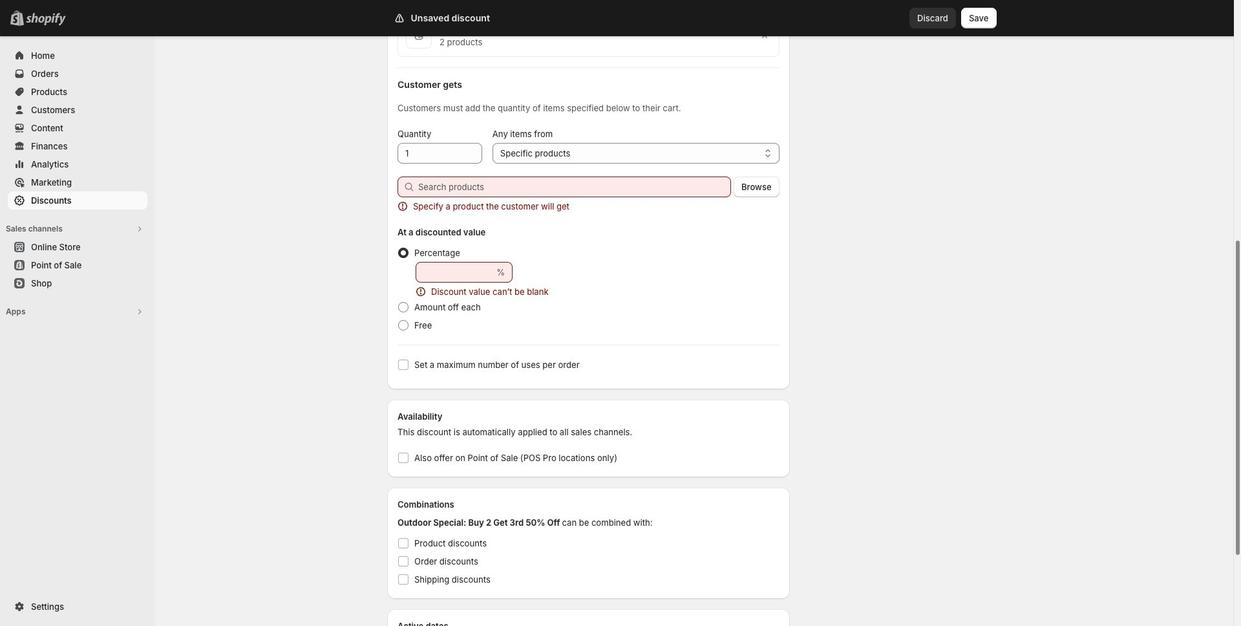Task type: describe. For each thing, give the bounding box(es) containing it.
Search products text field
[[418, 177, 732, 197]]



Task type: vqa. For each thing, say whether or not it's contained in the screenshot.
Search products text field
yes



Task type: locate. For each thing, give the bounding box(es) containing it.
None text field
[[398, 143, 482, 164], [416, 262, 494, 283], [398, 143, 482, 164], [416, 262, 494, 283]]

shopify image
[[26, 13, 66, 26]]



